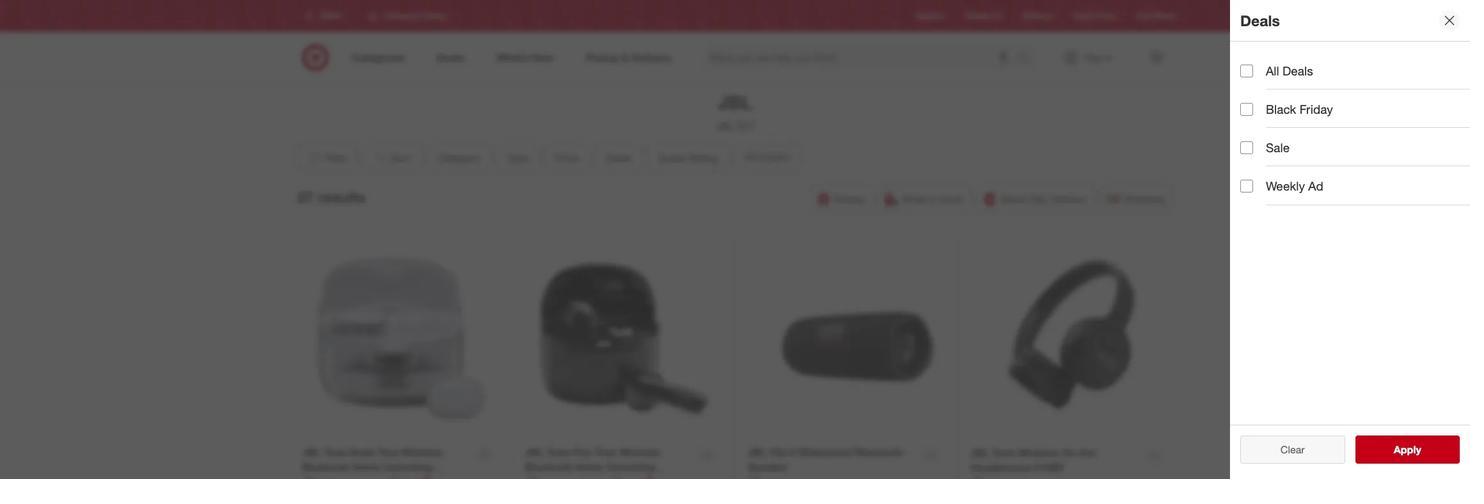 Task type: vqa. For each thing, say whether or not it's contained in the screenshot.
Bluetooth within the jbl flip 6 waterproof bluetooth speaker
yes



Task type: locate. For each thing, give the bounding box(es) containing it.
jbl inside 'jbl tune buds true wireless bluetooth noise canceling earbuds'
[[302, 446, 321, 459]]

tune
[[324, 446, 347, 459], [547, 446, 570, 459], [992, 447, 1015, 459]]

tune left flex on the bottom left of the page
[[547, 446, 570, 459]]

search button
[[1012, 44, 1043, 74]]

0 horizontal spatial weekly ad
[[965, 11, 1002, 21]]

1 horizontal spatial noise
[[575, 461, 603, 473]]

1 horizontal spatial wireless
[[619, 446, 660, 459]]

canceling inside 'jbl tune buds true wireless bluetooth noise canceling earbuds'
[[383, 461, 432, 473]]

tune left buds
[[324, 446, 347, 459]]

find stores
[[1137, 11, 1176, 21]]

tune for buds
[[324, 446, 347, 459]]

headphones
[[970, 461, 1032, 474]]

fpo/apo button
[[734, 144, 800, 172]]

shipping button
[[1100, 185, 1173, 213]]

0 horizontal spatial earbuds
[[302, 475, 343, 479]]

wireless inside "jbl tune flex true wireless bluetooth noise canceling earbuds"
[[619, 446, 660, 459]]

0 horizontal spatial canceling
[[383, 461, 432, 473]]

2 horizontal spatial tune
[[992, 447, 1015, 459]]

weekly ad
[[965, 11, 1002, 21], [1266, 179, 1324, 194]]

weekly right weekly ad option
[[1266, 179, 1305, 194]]

57
[[297, 188, 314, 206]]

1 noise from the left
[[353, 461, 380, 473]]

2 earbuds from the left
[[525, 475, 566, 479]]

wireless right flex on the bottom left of the page
[[619, 446, 660, 459]]

wireless right buds
[[402, 446, 443, 459]]

2 true from the left
[[595, 446, 616, 459]]

true for buds
[[378, 446, 399, 459]]

tune inside "jbl tune flex true wireless bluetooth noise canceling earbuds"
[[547, 446, 570, 459]]

1 horizontal spatial deals
[[1240, 11, 1280, 29]]

1 vertical spatial ad
[[1308, 179, 1324, 194]]

0 horizontal spatial wireless
[[402, 446, 443, 459]]

jbl up headphones
[[970, 447, 989, 459]]

buds
[[350, 446, 375, 459]]

pickup
[[834, 193, 865, 205]]

tune up headphones
[[992, 447, 1015, 459]]

type button
[[496, 144, 539, 172]]

tune for wireless
[[992, 447, 1015, 459]]

canceling inside "jbl tune flex true wireless bluetooth noise canceling earbuds"
[[606, 461, 655, 473]]

jbl inside jbl flip 6 waterproof bluetooth speaker
[[748, 446, 767, 459]]

1 horizontal spatial weekly ad
[[1266, 179, 1324, 194]]

jbl left buds
[[302, 446, 321, 459]]

weekly ad down sale
[[1266, 179, 1324, 194]]

weekly
[[965, 11, 990, 21], [1266, 179, 1305, 194]]

shop
[[902, 193, 926, 205]]

0 horizontal spatial bluetooth
[[302, 461, 350, 473]]

day
[[1030, 193, 1047, 205]]

true inside "jbl tune flex true wireless bluetooth noise canceling earbuds"
[[595, 446, 616, 459]]

apply button
[[1355, 436, 1460, 464]]

waterproof
[[798, 446, 853, 459]]

speaker
[[748, 461, 788, 473]]

1 horizontal spatial true
[[595, 446, 616, 459]]

weekly ad right registry
[[965, 11, 1002, 21]]

deals up all
[[1240, 11, 1280, 29]]

jbl tune buds true wireless bluetooth noise canceling earbuds image
[[302, 241, 499, 438], [302, 241, 499, 438]]

earbuds inside "jbl tune flex true wireless bluetooth noise canceling earbuds"
[[525, 475, 566, 479]]

0 horizontal spatial noise
[[353, 461, 380, 473]]

pickup button
[[810, 185, 873, 213]]

jbl left flex on the bottom left of the page
[[525, 446, 544, 459]]

deals button
[[595, 144, 642, 172]]

wireless for jbl tune flex true wireless bluetooth noise canceling earbuds
[[619, 446, 660, 459]]

ad
[[992, 11, 1002, 21], [1308, 179, 1324, 194]]

sort button
[[362, 144, 421, 172]]

jbl tune wireless on-ear headphones 510bt image
[[970, 241, 1168, 439], [970, 241, 1168, 439]]

1 vertical spatial deals
[[1283, 63, 1313, 78]]

0 horizontal spatial true
[[378, 446, 399, 459]]

jbl for jbl flip 6 waterproof bluetooth speaker
[[748, 446, 767, 459]]

stores
[[1153, 11, 1176, 21]]

black
[[1266, 102, 1296, 117]]

0 vertical spatial ad
[[992, 11, 1002, 21]]

rating
[[688, 152, 718, 164]]

jbl for jbl tune flex true wireless bluetooth noise canceling earbuds
[[525, 446, 544, 459]]

true inside 'jbl tune buds true wireless bluetooth noise canceling earbuds'
[[378, 446, 399, 459]]

earbuds inside 'jbl tune buds true wireless bluetooth noise canceling earbuds'
[[302, 475, 343, 479]]

target
[[1073, 11, 1094, 21]]

2 vertical spatial deals
[[605, 152, 631, 164]]

true right flex on the bottom left of the page
[[595, 446, 616, 459]]

jbl tune flex true wireless bluetooth noise canceling earbuds image
[[525, 241, 722, 438], [525, 241, 722, 438]]

(57)
[[737, 120, 754, 132]]

ad inside deals dialog
[[1308, 179, 1324, 194]]

tune inside 'jbl tune buds true wireless bluetooth noise canceling earbuds'
[[324, 446, 347, 459]]

1 horizontal spatial weekly
[[1266, 179, 1305, 194]]

bluetooth
[[856, 446, 903, 459], [302, 461, 350, 473], [525, 461, 572, 473]]

2 horizontal spatial wireless
[[1018, 447, 1059, 459]]

bluetooth inside "jbl tune flex true wireless bluetooth noise canceling earbuds"
[[525, 461, 572, 473]]

noise down buds
[[353, 461, 380, 473]]

type
[[507, 152, 528, 164]]

flip
[[769, 446, 787, 459]]

2 canceling from the left
[[606, 461, 655, 473]]

0 horizontal spatial ad
[[992, 11, 1002, 21]]

same day delivery
[[1000, 193, 1087, 205]]

1 true from the left
[[378, 446, 399, 459]]

earbuds
[[302, 475, 343, 479], [525, 475, 566, 479]]

1 horizontal spatial bluetooth
[[525, 461, 572, 473]]

deals right price on the top left
[[605, 152, 631, 164]]

canceling
[[383, 461, 432, 473], [606, 461, 655, 473]]

0 horizontal spatial tune
[[324, 446, 347, 459]]

find
[[1137, 11, 1151, 21]]

1 earbuds from the left
[[302, 475, 343, 479]]

tune inside jbl tune wireless on-ear headphones 510bt
[[992, 447, 1015, 459]]

jbl tune buds true wireless bluetooth noise canceling earbuds
[[302, 446, 443, 479]]

jbl
[[718, 91, 752, 114], [716, 120, 734, 132], [302, 446, 321, 459], [525, 446, 544, 459], [748, 446, 767, 459], [970, 447, 989, 459]]

noise
[[353, 461, 380, 473], [575, 461, 603, 473]]

bluetooth inside 'jbl tune buds true wireless bluetooth noise canceling earbuds'
[[302, 461, 350, 473]]

same day delivery button
[[977, 185, 1095, 213]]

jbl up "speaker"
[[748, 446, 767, 459]]

wireless up 510bt
[[1018, 447, 1059, 459]]

same
[[1000, 193, 1027, 205]]

0 horizontal spatial deals
[[605, 152, 631, 164]]

bluetooth for jbl tune flex true wireless bluetooth noise canceling earbuds
[[525, 461, 572, 473]]

1 horizontal spatial ad
[[1308, 179, 1324, 194]]

price
[[555, 152, 579, 164]]

black friday
[[1266, 102, 1333, 117]]

deals right all
[[1283, 63, 1313, 78]]

57 results
[[297, 188, 365, 206]]

wireless inside 'jbl tune buds true wireless bluetooth noise canceling earbuds'
[[402, 446, 443, 459]]

1 vertical spatial weekly ad
[[1266, 179, 1324, 194]]

weekly ad link
[[965, 11, 1002, 21]]

sort
[[391, 152, 411, 164]]

deals
[[1240, 11, 1280, 29], [1283, 63, 1313, 78], [605, 152, 631, 164]]

weekly inside deals dialog
[[1266, 179, 1305, 194]]

2 horizontal spatial bluetooth
[[856, 446, 903, 459]]

jbl inside "jbl tune flex true wireless bluetooth noise canceling earbuds"
[[525, 446, 544, 459]]

noise down flex on the bottom left of the page
[[575, 461, 603, 473]]

0 vertical spatial weekly
[[965, 11, 990, 21]]

noise inside "jbl tune flex true wireless bluetooth noise canceling earbuds"
[[575, 461, 603, 473]]

true right buds
[[378, 446, 399, 459]]

jbl for jbl tune buds true wireless bluetooth noise canceling earbuds
[[302, 446, 321, 459]]

weekly right registry
[[965, 11, 990, 21]]

1 horizontal spatial earbuds
[[525, 475, 566, 479]]

guest
[[658, 152, 685, 164]]

jbl left (57)
[[716, 120, 734, 132]]

1 canceling from the left
[[383, 461, 432, 473]]

1 horizontal spatial tune
[[547, 446, 570, 459]]

jbl inside jbl tune wireless on-ear headphones 510bt
[[970, 447, 989, 459]]

results
[[318, 188, 365, 206]]

ear
[[1080, 447, 1097, 459]]

1 vertical spatial weekly
[[1266, 179, 1305, 194]]

noise inside 'jbl tune buds true wireless bluetooth noise canceling earbuds'
[[353, 461, 380, 473]]

noise for flex
[[575, 461, 603, 473]]

jbl flip 6 waterproof bluetooth speaker image
[[748, 241, 945, 438], [748, 241, 945, 438]]

Sale checkbox
[[1240, 141, 1253, 154]]

true
[[378, 446, 399, 459], [595, 446, 616, 459]]

price button
[[544, 144, 589, 172]]

wireless
[[402, 446, 443, 459], [619, 446, 660, 459], [1018, 447, 1059, 459]]

2 noise from the left
[[575, 461, 603, 473]]

1 horizontal spatial canceling
[[606, 461, 655, 473]]

wireless for jbl tune buds true wireless bluetooth noise canceling earbuds
[[402, 446, 443, 459]]



Task type: describe. For each thing, give the bounding box(es) containing it.
Black Friday checkbox
[[1240, 103, 1253, 116]]

noise for buds
[[353, 461, 380, 473]]

weekly ad inside deals dialog
[[1266, 179, 1324, 194]]

category
[[437, 152, 480, 164]]

jbl tune buds true wireless bluetooth noise canceling earbuds link
[[302, 445, 469, 479]]

shipping
[[1124, 193, 1165, 205]]

search
[[1012, 52, 1043, 65]]

shop in store
[[902, 193, 963, 205]]

all
[[1266, 63, 1279, 78]]

What can we help you find? suggestions appear below search field
[[703, 44, 1021, 72]]

shop in store button
[[878, 185, 971, 213]]

target circle
[[1073, 11, 1116, 21]]

jbl up (57)
[[718, 91, 752, 114]]

canceling for jbl tune buds true wireless bluetooth noise canceling earbuds
[[383, 461, 432, 473]]

filter button
[[297, 144, 357, 172]]

filter
[[325, 152, 347, 164]]

bluetooth inside jbl flip 6 waterproof bluetooth speaker
[[856, 446, 903, 459]]

store
[[940, 193, 963, 205]]

deals inside button
[[605, 152, 631, 164]]

jbl for jbl tune wireless on-ear headphones 510bt
[[970, 447, 989, 459]]

deals dialog
[[1230, 0, 1470, 479]]

jbl tune wireless on-ear headphones 510bt link
[[970, 446, 1138, 475]]

earbuds for jbl tune flex true wireless bluetooth noise canceling earbuds
[[525, 475, 566, 479]]

sale
[[1266, 140, 1290, 155]]

0 horizontal spatial weekly
[[965, 11, 990, 21]]

apply
[[1394, 444, 1421, 456]]

clear button
[[1240, 436, 1345, 464]]

0 vertical spatial deals
[[1240, 11, 1280, 29]]

flex
[[573, 446, 592, 459]]

delivery
[[1050, 193, 1087, 205]]

all deals
[[1266, 63, 1313, 78]]

registry
[[916, 11, 945, 21]]

on-
[[1062, 447, 1080, 459]]

wireless inside jbl tune wireless on-ear headphones 510bt
[[1018, 447, 1059, 459]]

jbl tune flex true wireless bluetooth noise canceling earbuds link
[[525, 445, 692, 479]]

clear
[[1281, 444, 1305, 456]]

bluetooth for jbl tune buds true wireless bluetooth noise canceling earbuds
[[302, 461, 350, 473]]

find stores link
[[1137, 11, 1176, 21]]

redcard link
[[1022, 11, 1053, 21]]

guest rating button
[[647, 144, 729, 172]]

jbl tune flex true wireless bluetooth noise canceling earbuds
[[525, 446, 660, 479]]

friday
[[1300, 102, 1333, 117]]

true for flex
[[595, 446, 616, 459]]

in
[[929, 193, 937, 205]]

redcard
[[1022, 11, 1053, 21]]

Weekly Ad checkbox
[[1240, 180, 1253, 193]]

jbl jbl (57)
[[716, 91, 754, 132]]

canceling for jbl tune flex true wireless bluetooth noise canceling earbuds
[[606, 461, 655, 473]]

registry link
[[916, 11, 945, 21]]

jbl flip 6 waterproof bluetooth speaker
[[748, 446, 903, 473]]

All Deals checkbox
[[1240, 64, 1253, 77]]

target circle link
[[1073, 11, 1116, 21]]

tune for flex
[[547, 446, 570, 459]]

earbuds for jbl tune buds true wireless bluetooth noise canceling earbuds
[[302, 475, 343, 479]]

jbl flip 6 waterproof bluetooth speaker link
[[748, 445, 915, 475]]

fpo/apo
[[745, 152, 790, 164]]

guest rating
[[658, 152, 718, 164]]

2 horizontal spatial deals
[[1283, 63, 1313, 78]]

category button
[[427, 144, 491, 172]]

0 vertical spatial weekly ad
[[965, 11, 1002, 21]]

6
[[790, 446, 796, 459]]

jbl tune wireless on-ear headphones 510bt
[[970, 447, 1097, 474]]

510bt
[[1035, 461, 1065, 474]]

circle
[[1096, 11, 1116, 21]]



